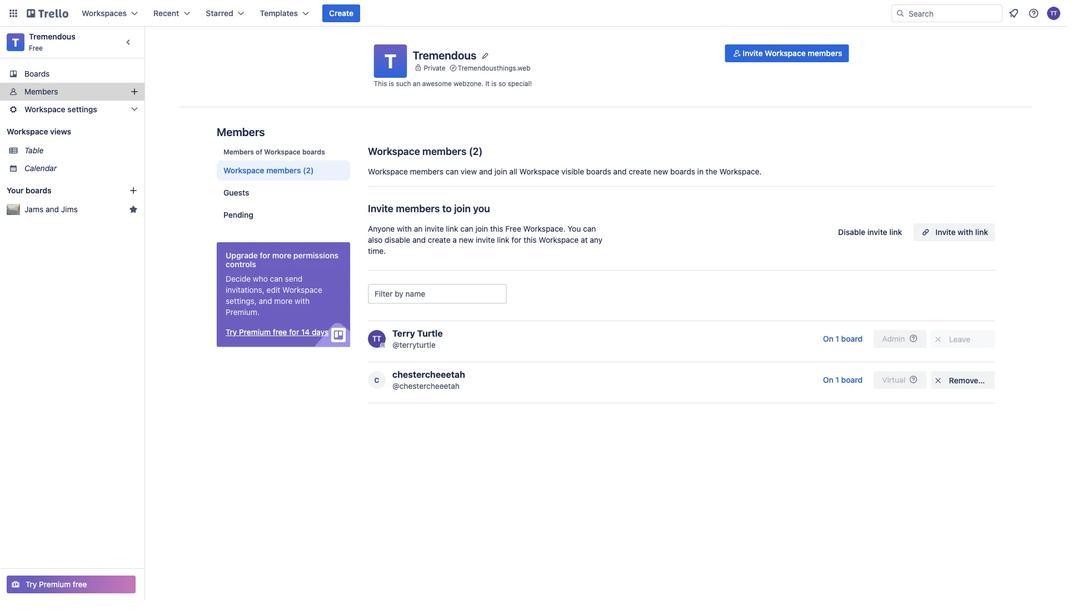 Task type: vqa. For each thing, say whether or not it's contained in the screenshot.
Star or unstar board Image
no



Task type: locate. For each thing, give the bounding box(es) containing it.
with inside button
[[958, 228, 974, 237]]

sm image left remove… in the bottom right of the page
[[933, 375, 944, 387]]

views
[[50, 127, 71, 136]]

join right the to on the left top
[[454, 202, 471, 214]]

1 vertical spatial on
[[824, 376, 834, 385]]

guests
[[224, 188, 249, 197]]

decide
[[226, 274, 251, 284]]

invite with link button
[[914, 224, 996, 241]]

for inside try premium free for 14 days button
[[289, 328, 299, 337]]

0 horizontal spatial join
[[454, 202, 471, 214]]

try
[[226, 328, 237, 337], [26, 580, 37, 590]]

tremendousthings.web
[[458, 64, 531, 72]]

0 vertical spatial sm image
[[933, 334, 944, 345]]

is
[[389, 80, 394, 87], [492, 80, 497, 87]]

free inside anyone with an invite link can join this free workspace. you can also disable and create a new invite link for this workspace at any time.
[[506, 224, 522, 234]]

1 vertical spatial this
[[524, 236, 537, 245]]

1 horizontal spatial with
[[397, 224, 412, 234]]

join left all
[[495, 167, 508, 176]]

0 horizontal spatial with
[[295, 297, 310, 306]]

board for terry turtle
[[842, 335, 863, 344]]

0 vertical spatial try
[[226, 328, 237, 337]]

this member is an admin of this workspace. image
[[380, 343, 385, 348]]

0 horizontal spatial premium
[[39, 580, 71, 590]]

open information menu image
[[1029, 8, 1040, 19]]

2 sm image from the top
[[933, 375, 944, 387]]

0 vertical spatial on 1 board link
[[817, 330, 870, 348]]

add board image
[[129, 186, 138, 195]]

who
[[253, 274, 268, 284]]

workspace. inside anyone with an invite link can join this free workspace. you can also disable and create a new invite link for this workspace at any time.
[[524, 224, 566, 234]]

1 vertical spatial on 1 board link
[[817, 372, 870, 389]]

2 on 1 board link from the top
[[817, 372, 870, 389]]

remove…
[[950, 376, 986, 385]]

an inside anyone with an invite link can join this free workspace. you can also disable and create a new invite link for this workspace at any time.
[[414, 224, 423, 234]]

a
[[453, 236, 457, 245]]

workspace members down of at the top left
[[224, 166, 301, 175]]

such
[[396, 80, 411, 87]]

table
[[24, 146, 44, 155]]

1 on from the top
[[824, 335, 834, 344]]

1 horizontal spatial try
[[226, 328, 237, 337]]

invitations,
[[226, 286, 265, 295]]

1 horizontal spatial for
[[289, 328, 299, 337]]

invite right disable
[[868, 228, 888, 237]]

primary element
[[0, 0, 1068, 27]]

on 1 board left admin on the bottom of the page
[[824, 335, 863, 344]]

invite workspace members
[[743, 49, 843, 58]]

1 horizontal spatial premium
[[239, 328, 271, 337]]

an down invite members to join you
[[414, 224, 423, 234]]

with inside upgrade for more permissions controls decide who can send invitations, edit workspace settings, and more with premium.
[[295, 297, 310, 306]]

2 on 1 board from the top
[[824, 376, 863, 385]]

2 horizontal spatial invite
[[868, 228, 888, 237]]

1 horizontal spatial workspace members
[[368, 145, 467, 157]]

boards up (2)
[[303, 148, 325, 156]]

2 vertical spatial join
[[476, 224, 488, 234]]

1 board from the top
[[842, 335, 863, 344]]

try premium free for 14 days
[[226, 328, 329, 337]]

1 sm image from the top
[[933, 334, 944, 345]]

controls
[[226, 260, 256, 269]]

back to home image
[[27, 4, 68, 22]]

1 vertical spatial for
[[260, 251, 271, 260]]

workspace members can view and join all workspace visible boards and create new boards in the workspace.
[[368, 167, 762, 176]]

free inside try premium free for 14 days button
[[273, 328, 287, 337]]

t inside "t" link
[[12, 36, 19, 49]]

sm image for chestercheeetah
[[933, 375, 944, 387]]

0 vertical spatial on 1 board
[[824, 335, 863, 344]]

leave
[[950, 335, 971, 344]]

sm image inside remove… link
[[933, 375, 944, 387]]

board left admin on the bottom of the page
[[842, 335, 863, 344]]

0 vertical spatial this
[[491, 224, 504, 234]]

1 horizontal spatial invite
[[743, 49, 763, 58]]

workspace inside anyone with an invite link can join this free workspace. you can also disable and create a new invite link for this workspace at any time.
[[539, 236, 579, 245]]

1 vertical spatial board
[[842, 376, 863, 385]]

0 vertical spatial members
[[24, 87, 58, 96]]

2 on from the top
[[824, 376, 834, 385]]

sm image
[[933, 334, 944, 345], [933, 375, 944, 387]]

0 vertical spatial tremendous
[[29, 32, 76, 41]]

1 vertical spatial an
[[414, 224, 423, 234]]

admin button
[[874, 330, 927, 348]]

1 vertical spatial sm image
[[933, 375, 944, 387]]

0 vertical spatial 1
[[836, 335, 840, 344]]

t left tremendous free
[[12, 36, 19, 49]]

board
[[842, 335, 863, 344], [842, 376, 863, 385]]

your
[[7, 186, 24, 195]]

workspace inside invite workspace members button
[[765, 49, 806, 58]]

with for anyone
[[397, 224, 412, 234]]

0 horizontal spatial try
[[26, 580, 37, 590]]

anyone
[[368, 224, 395, 234]]

t up this
[[385, 50, 397, 73]]

1 vertical spatial members
[[217, 125, 265, 138]]

free
[[273, 328, 287, 337], [73, 580, 87, 590]]

1 horizontal spatial free
[[273, 328, 287, 337]]

of
[[256, 148, 263, 156]]

create
[[629, 167, 652, 176], [428, 236, 451, 245]]

invite
[[425, 224, 444, 234], [868, 228, 888, 237], [476, 236, 495, 245]]

0 vertical spatial t
[[12, 36, 19, 49]]

0 vertical spatial workspace.
[[720, 167, 762, 176]]

(
[[469, 145, 473, 157]]

settings
[[67, 105, 97, 114]]

templates
[[260, 9, 298, 18]]

members down boards at the top of the page
[[24, 87, 58, 96]]

1 vertical spatial new
[[459, 236, 474, 245]]

terry turtle @terryturtle
[[393, 328, 443, 350]]

an right such in the top of the page
[[413, 80, 421, 87]]

more up "send"
[[272, 251, 292, 260]]

1 vertical spatial invite
[[368, 202, 394, 214]]

1 on 1 board from the top
[[824, 335, 863, 344]]

invite for invite workspace members
[[743, 49, 763, 58]]

0 vertical spatial create
[[629, 167, 652, 176]]

1 vertical spatial free
[[73, 580, 87, 590]]

on 1 board link left admin on the bottom of the page
[[817, 330, 870, 348]]

1 on 1 board link from the top
[[817, 330, 870, 348]]

0 vertical spatial on
[[824, 335, 834, 344]]

workspace. left you
[[524, 224, 566, 234]]

workspaces button
[[75, 4, 145, 22]]

starred icon image
[[129, 205, 138, 214]]

0 horizontal spatial invite
[[368, 202, 394, 214]]

on for chestercheeetah
[[824, 376, 834, 385]]

0 horizontal spatial free
[[29, 44, 43, 52]]

1 vertical spatial workspace members
[[224, 166, 301, 175]]

1 1 from the top
[[836, 335, 840, 344]]

members left of at the top left
[[224, 148, 254, 156]]

your boards with 1 items element
[[7, 184, 112, 197]]

0 horizontal spatial new
[[459, 236, 474, 245]]

can up edit
[[270, 274, 283, 284]]

on
[[824, 335, 834, 344], [824, 376, 834, 385]]

1 horizontal spatial is
[[492, 80, 497, 87]]

0 vertical spatial join
[[495, 167, 508, 176]]

try premium free
[[26, 580, 87, 590]]

invite members to join you
[[368, 202, 490, 214]]

free
[[29, 44, 43, 52], [506, 224, 522, 234]]

remove… link
[[932, 372, 996, 389]]

t button
[[374, 44, 407, 78]]

can down you
[[461, 224, 474, 234]]

members up of at the top left
[[217, 125, 265, 138]]

disable invite link
[[839, 228, 903, 237]]

1 horizontal spatial this
[[524, 236, 537, 245]]

with for invite
[[958, 228, 974, 237]]

14
[[301, 328, 310, 337]]

0 vertical spatial invite
[[743, 49, 763, 58]]

0 vertical spatial free
[[273, 328, 287, 337]]

starred
[[206, 9, 233, 18]]

2 horizontal spatial for
[[512, 236, 522, 245]]

1 vertical spatial create
[[428, 236, 451, 245]]

this
[[491, 224, 504, 234], [524, 236, 537, 245]]

tremendous down back to home 'image'
[[29, 32, 76, 41]]

for
[[512, 236, 522, 245], [260, 251, 271, 260], [289, 328, 299, 337]]

1 horizontal spatial free
[[506, 224, 522, 234]]

tremendousthings.web link
[[458, 62, 531, 74]]

workspace
[[765, 49, 806, 58], [24, 105, 65, 114], [7, 127, 48, 136], [368, 145, 420, 157], [264, 148, 301, 156], [224, 166, 265, 175], [368, 167, 408, 176], [520, 167, 560, 176], [539, 236, 579, 245], [283, 286, 323, 295]]

premium
[[239, 328, 271, 337], [39, 580, 71, 590]]

on 1 board link left virtual on the bottom
[[817, 372, 870, 389]]

with inside anyone with an invite link can join this free workspace. you can also disable and create a new invite link for this workspace at any time.
[[397, 224, 412, 234]]

can
[[446, 167, 459, 176], [461, 224, 474, 234], [584, 224, 596, 234], [270, 274, 283, 284]]

workspace settings
[[24, 105, 97, 114]]

1 horizontal spatial new
[[654, 167, 669, 176]]

on 1 board left virtual on the bottom
[[824, 376, 863, 385]]

and inside upgrade for more permissions controls decide who can send invitations, edit workspace settings, and more with premium.
[[259, 297, 272, 306]]

so
[[499, 80, 506, 87]]

0 vertical spatial board
[[842, 335, 863, 344]]

2 1 from the top
[[836, 376, 840, 385]]

this is such an awesome webzone. it is so special!
[[374, 80, 532, 87]]

private
[[424, 64, 446, 72]]

0 horizontal spatial t
[[12, 36, 19, 49]]

0 horizontal spatial free
[[73, 580, 87, 590]]

0 horizontal spatial tremendous
[[29, 32, 76, 41]]

2 horizontal spatial with
[[958, 228, 974, 237]]

workspace members left (
[[368, 145, 467, 157]]

0 vertical spatial free
[[29, 44, 43, 52]]

recent
[[154, 9, 179, 18]]

invite down invite members to join you
[[425, 224, 444, 234]]

days
[[312, 328, 329, 337]]

on for terry turtle
[[824, 335, 834, 344]]

is right this
[[389, 80, 394, 87]]

2 vertical spatial invite
[[936, 228, 956, 237]]

1 horizontal spatial tremendous
[[413, 48, 477, 61]]

0 horizontal spatial workspace.
[[524, 224, 566, 234]]

calendar
[[24, 164, 57, 173]]

1 vertical spatial workspace.
[[524, 224, 566, 234]]

2 horizontal spatial invite
[[936, 228, 956, 237]]

tremendous
[[29, 32, 76, 41], [413, 48, 477, 61]]

more down edit
[[274, 297, 293, 306]]

1 vertical spatial tremendous
[[413, 48, 477, 61]]

invite right a
[[476, 236, 495, 245]]

0 vertical spatial an
[[413, 80, 421, 87]]

boards link
[[0, 65, 145, 83]]

visible
[[562, 167, 585, 176]]

0 vertical spatial workspace members
[[368, 145, 467, 157]]

free inside try premium free button
[[73, 580, 87, 590]]

t inside t button
[[385, 50, 397, 73]]

invite for invite members to join you
[[368, 202, 394, 214]]

1 horizontal spatial create
[[629, 167, 652, 176]]

1 vertical spatial on 1 board
[[824, 376, 863, 385]]

new right a
[[459, 236, 474, 245]]

sm image inside leave link
[[933, 334, 944, 345]]

and right the 'disable'
[[413, 236, 426, 245]]

0 horizontal spatial create
[[428, 236, 451, 245]]

0 horizontal spatial is
[[389, 80, 394, 87]]

and down edit
[[259, 297, 272, 306]]

free inside tremendous free
[[29, 44, 43, 52]]

workspace. right the
[[720, 167, 762, 176]]

view
[[461, 167, 477, 176]]

2 horizontal spatial join
[[495, 167, 508, 176]]

try premium free button
[[7, 576, 136, 594]]

sm image left leave
[[933, 334, 944, 345]]

1 horizontal spatial join
[[476, 224, 488, 234]]

1 vertical spatial try
[[26, 580, 37, 590]]

0 horizontal spatial invite
[[425, 224, 444, 234]]

on 1 board
[[824, 335, 863, 344], [824, 376, 863, 385]]

1 vertical spatial 1
[[836, 376, 840, 385]]

an
[[413, 80, 421, 87], [414, 224, 423, 234]]

sm image
[[732, 48, 743, 59]]

board left virtual on the bottom
[[842, 376, 863, 385]]

0 vertical spatial premium
[[239, 328, 271, 337]]

1 vertical spatial join
[[454, 202, 471, 214]]

join down you
[[476, 224, 488, 234]]

special!
[[508, 80, 532, 87]]

0 vertical spatial for
[[512, 236, 522, 245]]

1 vertical spatial t
[[385, 50, 397, 73]]

1 vertical spatial free
[[506, 224, 522, 234]]

jims
[[61, 205, 78, 214]]

t for "t" link
[[12, 36, 19, 49]]

with
[[397, 224, 412, 234], [958, 228, 974, 237], [295, 297, 310, 306]]

2 board from the top
[[842, 376, 863, 385]]

is right it
[[492, 80, 497, 87]]

workspace inside upgrade for more permissions controls decide who can send invitations, edit workspace settings, and more with premium.
[[283, 286, 323, 295]]

0 horizontal spatial for
[[260, 251, 271, 260]]

to
[[443, 202, 452, 214]]

awesome
[[423, 80, 452, 87]]

on 1 board for chestercheeetah
[[824, 376, 863, 385]]

tremendous up private
[[413, 48, 477, 61]]

1 horizontal spatial t
[[385, 50, 397, 73]]

2 vertical spatial for
[[289, 328, 299, 337]]

1 vertical spatial premium
[[39, 580, 71, 590]]

leave link
[[932, 330, 996, 348]]

new left in
[[654, 167, 669, 176]]



Task type: describe. For each thing, give the bounding box(es) containing it.
chestercheeetah
[[393, 370, 466, 380]]

send
[[285, 274, 303, 284]]

1 horizontal spatial workspace.
[[720, 167, 762, 176]]

invite for invite with link
[[936, 228, 956, 237]]

jams
[[24, 205, 43, 214]]

workspace inside workspace settings dropdown button
[[24, 105, 65, 114]]

join inside anyone with an invite link can join this free workspace. you can also disable and create a new invite link for this workspace at any time.
[[476, 224, 488, 234]]

free for try premium free
[[73, 580, 87, 590]]

and right view
[[479, 167, 493, 176]]

0 vertical spatial new
[[654, 167, 669, 176]]

(2)
[[303, 166, 314, 175]]

and inside anyone with an invite link can join this free workspace. you can also disable and create a new invite link for this workspace at any time.
[[413, 236, 426, 245]]

terry
[[393, 328, 415, 339]]

board for chestercheeetah
[[842, 376, 863, 385]]

boards
[[24, 69, 50, 78]]

your boards
[[7, 186, 52, 195]]

create
[[329, 9, 354, 18]]

workspace settings button
[[0, 101, 145, 118]]

all
[[510, 167, 518, 176]]

disable
[[839, 228, 866, 237]]

2
[[473, 145, 479, 157]]

for inside upgrade for more permissions controls decide who can send invitations, edit workspace settings, and more with premium.
[[260, 251, 271, 260]]

edit
[[267, 286, 280, 295]]

upgrade
[[226, 251, 258, 260]]

0 horizontal spatial this
[[491, 224, 504, 234]]

tremendous link
[[29, 32, 76, 41]]

1 is from the left
[[389, 80, 394, 87]]

any
[[590, 236, 603, 245]]

calendar link
[[24, 163, 138, 174]]

table link
[[24, 145, 138, 156]]

workspaces
[[82, 9, 127, 18]]

and right 'visible'
[[614, 167, 627, 176]]

premium.
[[226, 308, 260, 317]]

( 2 )
[[469, 145, 483, 157]]

try for try premium free
[[26, 580, 37, 590]]

invite with link
[[936, 228, 989, 237]]

templates button
[[253, 4, 316, 22]]

on 1 board link for terry turtle
[[817, 330, 870, 348]]

0 vertical spatial more
[[272, 251, 292, 260]]

you
[[473, 202, 490, 214]]

time.
[[368, 247, 386, 256]]

invite workspace members button
[[726, 44, 850, 62]]

also
[[368, 236, 383, 245]]

can up at
[[584, 224, 596, 234]]

for inside anyone with an invite link can join this free workspace. you can also disable and create a new invite link for this workspace at any time.
[[512, 236, 522, 245]]

members of workspace boards
[[224, 148, 325, 156]]

the
[[706, 167, 718, 176]]

jams and jims
[[24, 205, 78, 214]]

workspace views
[[7, 127, 71, 136]]

boards up jams
[[26, 186, 52, 195]]

you
[[568, 224, 581, 234]]

boards left in
[[671, 167, 696, 176]]

tremendous for tremendous free
[[29, 32, 76, 41]]

permissions
[[294, 251, 339, 260]]

0 notifications image
[[1008, 7, 1021, 20]]

new inside anyone with an invite link can join this free workspace. you can also disable and create a new invite link for this workspace at any time.
[[459, 236, 474, 245]]

t link
[[7, 33, 24, 51]]

premium for try premium free
[[39, 580, 71, 590]]

search image
[[897, 9, 906, 18]]

tremendous for tremendous
[[413, 48, 477, 61]]

link inside button
[[890, 228, 903, 237]]

disable invite link button
[[832, 224, 910, 241]]

pending link
[[217, 205, 350, 225]]

@chestercheeetah
[[393, 382, 460, 391]]

workspace navigation collapse icon image
[[121, 34, 137, 50]]

sm image for terry turtle
[[933, 334, 944, 345]]

link inside button
[[976, 228, 989, 237]]

on 1 board link for chestercheeetah
[[817, 372, 870, 389]]

starred button
[[199, 4, 251, 22]]

boards right 'visible'
[[587, 167, 612, 176]]

admin
[[883, 335, 906, 344]]

recent button
[[147, 4, 197, 22]]

premium for try premium free for 14 days
[[239, 328, 271, 337]]

1 for chestercheeetah
[[836, 376, 840, 385]]

create inside anyone with an invite link can join this free workspace. you can also disable and create a new invite link for this workspace at any time.
[[428, 236, 451, 245]]

Search field
[[906, 5, 1003, 22]]

create button
[[323, 4, 361, 22]]

on 1 board for terry turtle
[[824, 335, 863, 344]]

pending
[[224, 211, 254, 220]]

Filter by name text field
[[368, 284, 507, 304]]

)
[[479, 145, 483, 157]]

free for try premium free for 14 days
[[273, 328, 287, 337]]

2 is from the left
[[492, 80, 497, 87]]

virtual
[[883, 376, 906, 385]]

1 vertical spatial more
[[274, 297, 293, 306]]

can inside upgrade for more permissions controls decide who can send invitations, edit workspace settings, and more with premium.
[[270, 274, 283, 284]]

1 for terry turtle
[[836, 335, 840, 344]]

it
[[486, 80, 490, 87]]

guests link
[[217, 183, 350, 203]]

0 horizontal spatial workspace members
[[224, 166, 301, 175]]

disable
[[385, 236, 411, 245]]

virtual button
[[874, 372, 927, 389]]

webzone.
[[454, 80, 484, 87]]

2 vertical spatial members
[[224, 148, 254, 156]]

chestercheeetah @chestercheeetah
[[393, 370, 466, 391]]

try for try premium free for 14 days
[[226, 328, 237, 337]]

1 horizontal spatial invite
[[476, 236, 495, 245]]

and left jims
[[46, 205, 59, 214]]

upgrade for more permissions controls decide who can send invitations, edit workspace settings, and more with premium.
[[226, 251, 339, 317]]

@terryturtle
[[393, 341, 436, 350]]

invite inside button
[[868, 228, 888, 237]]

terry turtle (terryturtle) image
[[1048, 7, 1061, 20]]

can left view
[[446, 167, 459, 176]]

anyone with an invite link can join this free workspace. you can also disable and create a new invite link for this workspace at any time.
[[368, 224, 603, 256]]

c
[[375, 377, 380, 384]]

turtle
[[418, 328, 443, 339]]

at
[[581, 236, 588, 245]]

this
[[374, 80, 387, 87]]

t for t button
[[385, 50, 397, 73]]

members inside invite workspace members button
[[808, 49, 843, 58]]

members link
[[0, 83, 145, 101]]

members inside members "link"
[[24, 87, 58, 96]]



